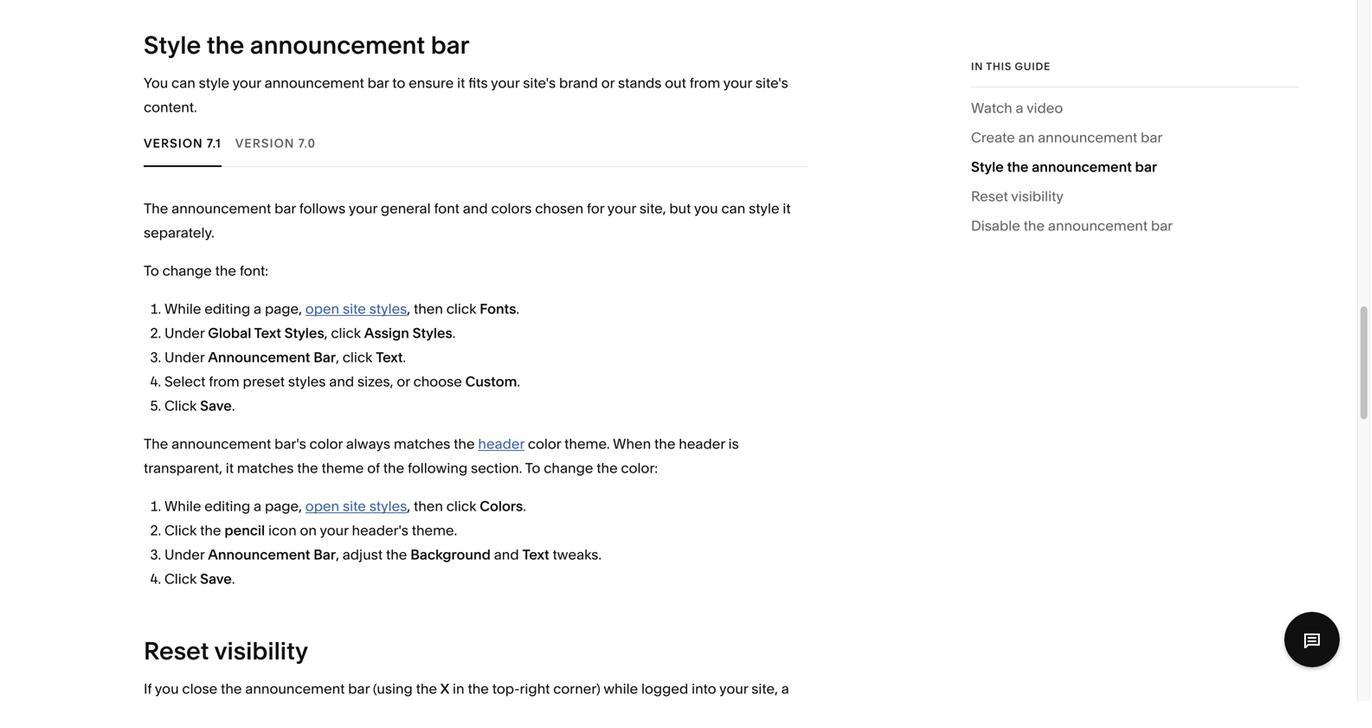 Task type: describe. For each thing, give the bounding box(es) containing it.
site, inside the announcement bar follows your general font and colors chosen for your site, but you can style it separately.
[[640, 200, 666, 217]]

. up choose
[[453, 325, 456, 342]]

theme. inside color theme. when the header is transparent, it matches the theme of the following section. to change the color:
[[565, 435, 610, 452]]

announcement inside style the announcement bar link
[[1032, 158, 1132, 175]]

version 7.0
[[235, 136, 316, 151]]

matches inside color theme. when the header is transparent, it matches the theme of the following section. to change the color:
[[237, 460, 294, 477]]

save inside while editing a page, open site styles , then click fonts . under global text styles , click assign styles . under announcement bar , click text . select from preset styles and sizes, or choose custom . click save .
[[200, 397, 232, 414]]

announcement inside the announcement bar follows your general font and colors chosen for your site, but you can style it separately.
[[172, 200, 271, 217]]

site for your
[[343, 498, 366, 515]]

1 vertical spatial you
[[155, 681, 179, 697]]

global
[[208, 325, 251, 342]]

1 horizontal spatial text
[[376, 349, 403, 366]]

while for while editing a page, open site styles , then click fonts . under global text styles , click assign styles . under announcement bar , click text . select from preset styles and sizes, or choose custom . click save .
[[165, 300, 201, 317]]

but
[[670, 200, 691, 217]]

for
[[587, 200, 605, 217]]

. down global
[[232, 397, 235, 414]]

you can style your announcement bar to ensure it fits your site's brand or stands out from your site's content.
[[144, 74, 789, 116]]

general
[[381, 200, 431, 217]]

(using
[[373, 681, 413, 697]]

a inside while editing a page, open site styles , then click colors . click the pencil icon on your header's theme. under announcement bar , adjust the background and text tweaks. click save .
[[254, 498, 262, 515]]

1 under from the top
[[165, 325, 205, 342]]

0 horizontal spatial style
[[144, 30, 201, 60]]

0 horizontal spatial visibility
[[214, 636, 308, 666]]

1 site's from the left
[[523, 74, 556, 91]]

guide
[[1015, 60, 1051, 73]]

if you close the announcement bar (using the x in the top-right corner) while logged into your site, a
[[144, 681, 790, 697]]

this
[[986, 60, 1012, 73]]

click inside while editing a page, open site styles , then click colors . click the pencil icon on your header's theme. under announcement bar , adjust the background and text tweaks. click save .
[[447, 498, 477, 515]]

your inside while editing a page, open site styles , then click colors . click the pencil icon on your header's theme. under announcement bar , adjust the background and text tweaks. click save .
[[320, 522, 349, 539]]

theme. inside while editing a page, open site styles , then click colors . click the pencil icon on your header's theme. under announcement bar , adjust the background and text tweaks. click save .
[[412, 522, 457, 539]]

bar's
[[275, 435, 306, 452]]

save inside while editing a page, open site styles , then click colors . click the pencil icon on your header's theme. under announcement bar , adjust the background and text tweaks. click save .
[[200, 571, 232, 587]]

while
[[604, 681, 638, 697]]

into
[[692, 681, 717, 697]]

the inside disable the announcement bar link
[[1024, 217, 1045, 234]]

font:
[[240, 262, 268, 279]]

disable the announcement bar
[[972, 217, 1173, 234]]

on
[[300, 522, 317, 539]]

sizes,
[[358, 373, 394, 390]]

stands
[[618, 74, 662, 91]]

announcement inside while editing a page, open site styles , then click colors . click the pencil icon on your header's theme. under announcement bar , adjust the background and text tweaks. click save .
[[208, 546, 310, 563]]

watch a video link
[[972, 96, 1064, 126]]

click left assign
[[331, 325, 361, 342]]

x
[[441, 681, 450, 697]]

click up sizes,
[[343, 349, 373, 366]]

1 horizontal spatial reset visibility
[[972, 188, 1064, 205]]

in this guide
[[972, 60, 1051, 73]]

fits
[[469, 74, 488, 91]]

close
[[182, 681, 218, 697]]

your up the version 7.0 button
[[233, 74, 261, 91]]

header inside color theme. when the header is transparent, it matches the theme of the following section. to change the color:
[[679, 435, 725, 452]]

bar inside you can style your announcement bar to ensure it fits your site's brand or stands out from your site's content.
[[368, 74, 389, 91]]

to change the font:
[[144, 262, 268, 279]]

choose
[[414, 373, 462, 390]]

content.
[[144, 99, 197, 116]]

create
[[972, 129, 1016, 146]]

open for ,
[[305, 300, 340, 317]]

then for styles
[[414, 300, 443, 317]]

0 vertical spatial matches
[[394, 435, 451, 452]]

from inside you can style your announcement bar to ensure it fits your site's brand or stands out from your site's content.
[[690, 74, 721, 91]]

while editing a page, open site styles , then click colors . click the pencil icon on your header's theme. under announcement bar , adjust the background and text tweaks. click save .
[[165, 498, 602, 587]]

create an announcement bar link
[[972, 126, 1163, 155]]

you
[[144, 74, 168, 91]]

to
[[392, 74, 406, 91]]

if
[[144, 681, 152, 697]]

of
[[367, 460, 380, 477]]

2 click from the top
[[165, 522, 197, 539]]

reset visibility link
[[972, 184, 1064, 214]]

. down header link
[[523, 498, 526, 515]]

site for click
[[343, 300, 366, 317]]

it inside color theme. when the header is transparent, it matches the theme of the following section. to change the color:
[[226, 460, 234, 477]]

bar inside while editing a page, open site styles , then click fonts . under global text styles , click assign styles . under announcement bar , click text . select from preset styles and sizes, or choose custom . click save .
[[314, 349, 336, 366]]

2 styles from the left
[[413, 325, 453, 342]]

0 horizontal spatial reset visibility
[[144, 636, 308, 666]]

text inside while editing a page, open site styles , then click colors . click the pencil icon on your header's theme. under announcement bar , adjust the background and text tweaks. click save .
[[523, 546, 550, 563]]

while editing a page, open site styles , then click fonts . under global text styles , click assign styles . under announcement bar , click text . select from preset styles and sizes, or choose custom . click save .
[[165, 300, 520, 414]]

0 horizontal spatial to
[[144, 262, 159, 279]]

or inside you can style your announcement bar to ensure it fits your site's brand or stands out from your site's content.
[[602, 74, 615, 91]]

style inside the announcement bar follows your general font and colors chosen for your site, but you can style it separately.
[[749, 200, 780, 217]]

pencil
[[225, 522, 265, 539]]

the for the announcement bar's color always matches the header
[[144, 435, 168, 452]]

click left fonts
[[447, 300, 477, 317]]

color inside color theme. when the header is transparent, it matches the theme of the following section. to change the color:
[[528, 435, 561, 452]]

is
[[729, 435, 739, 452]]

click inside while editing a page, open site styles , then click fonts . under global text styles , click assign styles . under announcement bar , click text . select from preset styles and sizes, or choose custom . click save .
[[165, 397, 197, 414]]

background
[[411, 546, 491, 563]]

when
[[613, 435, 651, 452]]

watch a video
[[972, 100, 1064, 116]]

version for version 7.0
[[235, 136, 295, 151]]

the announcement bar's color always matches the header
[[144, 435, 525, 452]]

header link
[[478, 435, 525, 452]]

the for the announcement bar follows your general font and colors chosen for your site, but you can style it separately.
[[144, 200, 168, 217]]

ensure
[[409, 74, 454, 91]]

page, for icon
[[265, 498, 302, 515]]

separately.
[[144, 224, 215, 241]]

select
[[165, 373, 206, 390]]

. down assign
[[403, 349, 406, 366]]

brand
[[559, 74, 598, 91]]

disable the announcement bar link
[[972, 214, 1173, 243]]

custom
[[466, 373, 517, 390]]

always
[[346, 435, 391, 452]]

video
[[1027, 100, 1064, 116]]

version 7.1
[[144, 136, 221, 151]]

7.0
[[298, 136, 316, 151]]

section.
[[471, 460, 522, 477]]

version 7.0 button
[[235, 119, 316, 167]]

colors
[[480, 498, 523, 515]]

visibility inside reset visibility link
[[1012, 188, 1064, 205]]

style inside you can style your announcement bar to ensure it fits your site's brand or stands out from your site's content.
[[199, 74, 230, 91]]

page, for styles
[[265, 300, 302, 317]]



Task type: vqa. For each thing, say whether or not it's contained in the screenshot.
the Get to the top
no



Task type: locate. For each thing, give the bounding box(es) containing it.
1 vertical spatial change
[[544, 460, 593, 477]]

announcement inside create an announcement bar link
[[1038, 129, 1138, 146]]

reset up close
[[144, 636, 209, 666]]

1 horizontal spatial can
[[722, 200, 746, 217]]

chosen
[[535, 200, 584, 217]]

editing inside while editing a page, open site styles , then click fonts . under global text styles , click assign styles . under announcement bar , click text . select from preset styles and sizes, or choose custom . click save .
[[205, 300, 250, 317]]

1 vertical spatial click
[[165, 522, 197, 539]]

1 vertical spatial site
[[343, 498, 366, 515]]

right
[[520, 681, 550, 697]]

2 header from the left
[[679, 435, 725, 452]]

fonts
[[480, 300, 516, 317]]

0 horizontal spatial can
[[171, 74, 196, 91]]

2 vertical spatial it
[[226, 460, 234, 477]]

matches up following
[[394, 435, 451, 452]]

0 horizontal spatial color
[[310, 435, 343, 452]]

text right global
[[254, 325, 281, 342]]

. up custom
[[516, 300, 520, 317]]

2 announcement from the top
[[208, 546, 310, 563]]

visibility up close
[[214, 636, 308, 666]]

your right for
[[608, 200, 636, 217]]

editing inside while editing a page, open site styles , then click colors . click the pencil icon on your header's theme. under announcement bar , adjust the background and text tweaks. click save .
[[205, 498, 250, 515]]

1 vertical spatial visibility
[[214, 636, 308, 666]]

1 vertical spatial matches
[[237, 460, 294, 477]]

1 horizontal spatial change
[[544, 460, 593, 477]]

styles
[[285, 325, 324, 342], [413, 325, 453, 342]]

1 editing from the top
[[205, 300, 250, 317]]

2 site's from the left
[[756, 74, 789, 91]]

styles inside while editing a page, open site styles , then click colors . click the pencil icon on your header's theme. under announcement bar , adjust the background and text tweaks. click save .
[[369, 498, 407, 515]]

1 vertical spatial reset
[[144, 636, 209, 666]]

1 version from the left
[[144, 136, 203, 151]]

visibility
[[1012, 188, 1064, 205], [214, 636, 308, 666]]

1 bar from the top
[[314, 349, 336, 366]]

header's
[[352, 522, 409, 539]]

editing up global
[[205, 300, 250, 317]]

announcement
[[208, 349, 310, 366], [208, 546, 310, 563]]

2 open site styles link from the top
[[305, 498, 407, 515]]

it
[[457, 74, 465, 91], [783, 200, 791, 217], [226, 460, 234, 477]]

your right follows
[[349, 200, 378, 217]]

or right sizes,
[[397, 373, 410, 390]]

1 open from the top
[[305, 300, 340, 317]]

theme
[[322, 460, 364, 477]]

1 horizontal spatial header
[[679, 435, 725, 452]]

1 horizontal spatial and
[[463, 200, 488, 217]]

1 vertical spatial editing
[[205, 498, 250, 515]]

style right but
[[749, 200, 780, 217]]

0 horizontal spatial change
[[162, 262, 212, 279]]

watch
[[972, 100, 1013, 116]]

change inside color theme. when the header is transparent, it matches the theme of the following section. to change the color:
[[544, 460, 593, 477]]

color right header link
[[528, 435, 561, 452]]

out
[[665, 74, 687, 91]]

1 vertical spatial open
[[305, 498, 340, 515]]

you right if
[[155, 681, 179, 697]]

1 horizontal spatial styles
[[413, 325, 453, 342]]

2 version from the left
[[235, 136, 295, 151]]

or
[[602, 74, 615, 91], [397, 373, 410, 390]]

0 horizontal spatial and
[[329, 373, 354, 390]]

open site styles link for , adjust the
[[305, 498, 407, 515]]

and left sizes,
[[329, 373, 354, 390]]

under inside while editing a page, open site styles , then click colors . click the pencil icon on your header's theme. under announcement bar , adjust the background and text tweaks. click save .
[[165, 546, 205, 563]]

you right but
[[694, 200, 718, 217]]

then left fonts
[[414, 300, 443, 317]]

1 vertical spatial from
[[209, 373, 240, 390]]

change down separately.
[[162, 262, 212, 279]]

preset
[[243, 373, 285, 390]]

page, inside while editing a page, open site styles , then click fonts . under global text styles , click assign styles . under announcement bar , click text . select from preset styles and sizes, or choose custom . click save .
[[265, 300, 302, 317]]

0 horizontal spatial reset
[[144, 636, 209, 666]]

or inside while editing a page, open site styles , then click fonts . under global text styles , click assign styles . under announcement bar , click text . select from preset styles and sizes, or choose custom . click save .
[[397, 373, 410, 390]]

a left video
[[1016, 100, 1024, 116]]

0 vertical spatial under
[[165, 325, 205, 342]]

version 7.1 button
[[144, 119, 221, 167]]

1 vertical spatial it
[[783, 200, 791, 217]]

2 horizontal spatial and
[[494, 546, 519, 563]]

styles right preset in the bottom of the page
[[288, 373, 326, 390]]

open
[[305, 300, 340, 317], [305, 498, 340, 515]]

open inside while editing a page, open site styles , then click fonts . under global text styles , click assign styles . under announcement bar , click text . select from preset styles and sizes, or choose custom . click save .
[[305, 300, 340, 317]]

1 vertical spatial announcement
[[208, 546, 310, 563]]

you inside the announcement bar follows your general font and colors chosen for your site, but you can style it separately.
[[694, 200, 718, 217]]

style down the 'create'
[[972, 158, 1004, 175]]

1 horizontal spatial style
[[749, 200, 780, 217]]

styles right assign
[[413, 325, 453, 342]]

bar
[[431, 30, 470, 60], [368, 74, 389, 91], [1141, 129, 1163, 146], [1136, 158, 1158, 175], [275, 200, 296, 217], [1151, 217, 1173, 234], [348, 681, 370, 697]]

1 vertical spatial the
[[144, 435, 168, 452]]

editing
[[205, 300, 250, 317], [205, 498, 250, 515]]

version for version 7.1
[[144, 136, 203, 151]]

2 vertical spatial and
[[494, 546, 519, 563]]

1 page, from the top
[[265, 300, 302, 317]]

announcement up preset in the bottom of the page
[[208, 349, 310, 366]]

1 horizontal spatial or
[[602, 74, 615, 91]]

0 vertical spatial style
[[144, 30, 201, 60]]

following
[[408, 460, 468, 477]]

the inside the announcement bar follows your general font and colors chosen for your site, but you can style it separately.
[[144, 200, 168, 217]]

site up assign
[[343, 300, 366, 317]]

a inside while editing a page, open site styles , then click fonts . under global text styles , click assign styles . under announcement bar , click text . select from preset styles and sizes, or choose custom . click save .
[[254, 300, 262, 317]]

can up content.
[[171, 74, 196, 91]]

0 vertical spatial style
[[199, 74, 230, 91]]

the announcement bar follows your general font and colors chosen for your site, but you can style it separately.
[[144, 200, 791, 241]]

site up header's
[[343, 498, 366, 515]]

site's
[[523, 74, 556, 91], [756, 74, 789, 91]]

announcement inside disable the announcement bar link
[[1048, 217, 1148, 234]]

and
[[463, 200, 488, 217], [329, 373, 354, 390], [494, 546, 519, 563]]

1 vertical spatial under
[[165, 349, 205, 366]]

while down the to change the font:
[[165, 300, 201, 317]]

styles up assign
[[369, 300, 407, 317]]

0 vertical spatial site,
[[640, 200, 666, 217]]

1 horizontal spatial matches
[[394, 435, 451, 452]]

editing up "pencil"
[[205, 498, 250, 515]]

1 site from the top
[[343, 300, 366, 317]]

can inside the announcement bar follows your general font and colors chosen for your site, but you can style it separately.
[[722, 200, 746, 217]]

7.1
[[207, 136, 221, 151]]

1 open site styles link from the top
[[305, 300, 407, 317]]

0 vertical spatial you
[[694, 200, 718, 217]]

2 page, from the top
[[265, 498, 302, 515]]

color up theme
[[310, 435, 343, 452]]

top-
[[492, 681, 520, 697]]

to inside color theme. when the header is transparent, it matches the theme of the following section. to change the color:
[[525, 460, 541, 477]]

from inside while editing a page, open site styles , then click fonts . under global text styles , click assign styles . under announcement bar , click text . select from preset styles and sizes, or choose custom . click save .
[[209, 373, 240, 390]]

0 horizontal spatial version
[[144, 136, 203, 151]]

0 vertical spatial change
[[162, 262, 212, 279]]

create an announcement bar
[[972, 129, 1163, 146]]

2 the from the top
[[144, 435, 168, 452]]

save down "pencil"
[[200, 571, 232, 587]]

,
[[407, 300, 411, 317], [324, 325, 328, 342], [336, 349, 339, 366], [407, 498, 411, 515], [336, 546, 339, 563]]

0 vertical spatial reset
[[972, 188, 1009, 205]]

matches
[[394, 435, 451, 452], [237, 460, 294, 477]]

announcement inside you can style your announcement bar to ensure it fits your site's brand or stands out from your site's content.
[[265, 74, 364, 91]]

1 save from the top
[[200, 397, 232, 414]]

3 click from the top
[[165, 571, 197, 587]]

2 color from the left
[[528, 435, 561, 452]]

style up the "you"
[[144, 30, 201, 60]]

. up header link
[[517, 373, 520, 390]]

you
[[694, 200, 718, 217], [155, 681, 179, 697]]

header up section.
[[478, 435, 525, 452]]

it inside the announcement bar follows your general font and colors chosen for your site, but you can style it separately.
[[783, 200, 791, 217]]

transparent,
[[144, 460, 222, 477]]

styles up preset in the bottom of the page
[[285, 325, 324, 342]]

visibility down style the announcement bar link
[[1012, 188, 1064, 205]]

1 horizontal spatial version
[[235, 136, 295, 151]]

then for theme.
[[414, 498, 443, 515]]

reset
[[972, 188, 1009, 205], [144, 636, 209, 666]]

while inside while editing a page, open site styles , then click fonts . under global text styles , click assign styles . under announcement bar , click text . select from preset styles and sizes, or choose custom . click save .
[[165, 300, 201, 317]]

1 vertical spatial open site styles link
[[305, 498, 407, 515]]

to right section.
[[525, 460, 541, 477]]

0 vertical spatial and
[[463, 200, 488, 217]]

editing for global
[[205, 300, 250, 317]]

0 vertical spatial open
[[305, 300, 340, 317]]

2 vertical spatial text
[[523, 546, 550, 563]]

0 horizontal spatial style
[[199, 74, 230, 91]]

open site styles link up assign
[[305, 300, 407, 317]]

your right the into on the bottom
[[720, 681, 748, 697]]

and down colors
[[494, 546, 519, 563]]

font
[[434, 200, 460, 217]]

change
[[162, 262, 212, 279], [544, 460, 593, 477]]

while down transparent,
[[165, 498, 201, 515]]

2 then from the top
[[414, 498, 443, 515]]

change left color: at the bottom of the page
[[544, 460, 593, 477]]

version left 7.0
[[235, 136, 295, 151]]

0 vertical spatial can
[[171, 74, 196, 91]]

assign
[[364, 325, 409, 342]]

can inside you can style your announcement bar to ensure it fits your site's brand or stands out from your site's content.
[[171, 74, 196, 91]]

2 vertical spatial under
[[165, 546, 205, 563]]

0 horizontal spatial header
[[478, 435, 525, 452]]

0 horizontal spatial it
[[226, 460, 234, 477]]

0 vertical spatial open site styles link
[[305, 300, 407, 317]]

disable
[[972, 217, 1021, 234]]

1 vertical spatial to
[[525, 460, 541, 477]]

0 horizontal spatial or
[[397, 373, 410, 390]]

reset visibility
[[972, 188, 1064, 205], [144, 636, 308, 666]]

icon
[[268, 522, 297, 539]]

0 vertical spatial then
[[414, 300, 443, 317]]

0 vertical spatial bar
[[314, 349, 336, 366]]

adjust
[[343, 546, 383, 563]]

1 horizontal spatial style
[[972, 158, 1004, 175]]

theme.
[[565, 435, 610, 452], [412, 522, 457, 539]]

your right out
[[724, 74, 752, 91]]

1 vertical spatial reset visibility
[[144, 636, 308, 666]]

reset visibility up close
[[144, 636, 308, 666]]

the up separately.
[[144, 200, 168, 217]]

0 vertical spatial save
[[200, 397, 232, 414]]

0 vertical spatial it
[[457, 74, 465, 91]]

and inside the announcement bar follows your general font and colors chosen for your site, but you can style it separately.
[[463, 200, 488, 217]]

1 horizontal spatial style the announcement bar
[[972, 158, 1158, 175]]

0 horizontal spatial text
[[254, 325, 281, 342]]

in
[[972, 60, 984, 73]]

save down select
[[200, 397, 232, 414]]

follows
[[299, 200, 346, 217]]

0 vertical spatial to
[[144, 262, 159, 279]]

2 editing from the top
[[205, 498, 250, 515]]

2 vertical spatial styles
[[369, 498, 407, 515]]

a inside "link"
[[1016, 100, 1024, 116]]

it inside you can style your announcement bar to ensure it fits your site's brand or stands out from your site's content.
[[457, 74, 465, 91]]

a up "pencil"
[[254, 498, 262, 515]]

tab list containing version 7.1
[[144, 119, 808, 167]]

3 under from the top
[[165, 546, 205, 563]]

announcement inside while editing a page, open site styles , then click fonts . under global text styles , click assign styles . under announcement bar , click text . select from preset styles and sizes, or choose custom . click save .
[[208, 349, 310, 366]]

the inside style the announcement bar link
[[1008, 158, 1029, 175]]

style
[[144, 30, 201, 60], [972, 158, 1004, 175]]

0 vertical spatial editing
[[205, 300, 250, 317]]

1 vertical spatial site,
[[752, 681, 778, 697]]

open site styles link up header's
[[305, 498, 407, 515]]

colors
[[491, 200, 532, 217]]

0 vertical spatial page,
[[265, 300, 302, 317]]

the up transparent,
[[144, 435, 168, 452]]

to down separately.
[[144, 262, 159, 279]]

bar
[[314, 349, 336, 366], [314, 546, 336, 563]]

site, left but
[[640, 200, 666, 217]]

then down following
[[414, 498, 443, 515]]

1 vertical spatial can
[[722, 200, 746, 217]]

styles up header's
[[369, 498, 407, 515]]

1 color from the left
[[310, 435, 343, 452]]

1 announcement from the top
[[208, 349, 310, 366]]

announcement
[[250, 30, 425, 60], [265, 74, 364, 91], [1038, 129, 1138, 146], [1032, 158, 1132, 175], [172, 200, 271, 217], [1048, 217, 1148, 234], [172, 435, 271, 452], [245, 681, 345, 697]]

matches down bar's
[[237, 460, 294, 477]]

open inside while editing a page, open site styles , then click colors . click the pencil icon on your header's theme. under announcement bar , adjust the background and text tweaks. click save .
[[305, 498, 340, 515]]

1 then from the top
[[414, 300, 443, 317]]

2 save from the top
[[200, 571, 232, 587]]

version down content.
[[144, 136, 203, 151]]

page, up icon
[[265, 498, 302, 515]]

site, right the into on the bottom
[[752, 681, 778, 697]]

0 vertical spatial styles
[[369, 300, 407, 317]]

color
[[310, 435, 343, 452], [528, 435, 561, 452]]

0 vertical spatial visibility
[[1012, 188, 1064, 205]]

color theme. when the header is transparent, it matches the theme of the following section. to change the color:
[[144, 435, 739, 477]]

a down font:
[[254, 300, 262, 317]]

style
[[199, 74, 230, 91], [749, 200, 780, 217]]

1 horizontal spatial visibility
[[1012, 188, 1064, 205]]

site inside while editing a page, open site styles , then click fonts . under global text styles , click assign styles . under announcement bar , click text . select from preset styles and sizes, or choose custom . click save .
[[343, 300, 366, 317]]

site inside while editing a page, open site styles , then click colors . click the pencil icon on your header's theme. under announcement bar , adjust the background and text tweaks. click save .
[[343, 498, 366, 515]]

bar inside while editing a page, open site styles , then click colors . click the pencil icon on your header's theme. under announcement bar , adjust the background and text tweaks. click save .
[[314, 546, 336, 563]]

1 vertical spatial theme.
[[412, 522, 457, 539]]

version inside 'button'
[[144, 136, 203, 151]]

0 vertical spatial click
[[165, 397, 197, 414]]

0 vertical spatial site
[[343, 300, 366, 317]]

1 vertical spatial style
[[749, 200, 780, 217]]

an
[[1019, 129, 1035, 146]]

then
[[414, 300, 443, 317], [414, 498, 443, 515]]

theme. up 'background'
[[412, 522, 457, 539]]

announcement down "pencil"
[[208, 546, 310, 563]]

0 vertical spatial or
[[602, 74, 615, 91]]

version inside button
[[235, 136, 295, 151]]

0 vertical spatial announcement
[[208, 349, 310, 366]]

your right the fits
[[491, 74, 520, 91]]

2 horizontal spatial text
[[523, 546, 550, 563]]

2 bar from the top
[[314, 546, 336, 563]]

color:
[[621, 460, 658, 477]]

1 vertical spatial style the announcement bar
[[972, 158, 1158, 175]]

or right the brand
[[602, 74, 615, 91]]

0 horizontal spatial style the announcement bar
[[144, 30, 470, 60]]

1 vertical spatial text
[[376, 349, 403, 366]]

0 vertical spatial reset visibility
[[972, 188, 1064, 205]]

and inside while editing a page, open site styles , then click colors . click the pencil icon on your header's theme. under announcement bar , adjust the background and text tweaks. click save .
[[494, 546, 519, 563]]

a right the into on the bottom
[[782, 681, 790, 697]]

2 horizontal spatial it
[[783, 200, 791, 217]]

from right select
[[209, 373, 240, 390]]

open site styles link for , click
[[305, 300, 407, 317]]

0 vertical spatial style the announcement bar
[[144, 30, 470, 60]]

text left "tweaks."
[[523, 546, 550, 563]]

1 horizontal spatial you
[[694, 200, 718, 217]]

the
[[144, 200, 168, 217], [144, 435, 168, 452]]

1 while from the top
[[165, 300, 201, 317]]

1 the from the top
[[144, 200, 168, 217]]

then inside while editing a page, open site styles , then click fonts . under global text styles , click assign styles . under announcement bar , click text . select from preset styles and sizes, or choose custom . click save .
[[414, 300, 443, 317]]

and right font
[[463, 200, 488, 217]]

1 horizontal spatial reset
[[972, 188, 1009, 205]]

editing for the
[[205, 498, 250, 515]]

in
[[453, 681, 465, 697]]

while inside while editing a page, open site styles , then click colors . click the pencil icon on your header's theme. under announcement bar , adjust the background and text tweaks. click save .
[[165, 498, 201, 515]]

open site styles link
[[305, 300, 407, 317], [305, 498, 407, 515]]

then inside while editing a page, open site styles , then click colors . click the pencil icon on your header's theme. under announcement bar , adjust the background and text tweaks. click save .
[[414, 498, 443, 515]]

text down assign
[[376, 349, 403, 366]]

under
[[165, 325, 205, 342], [165, 349, 205, 366], [165, 546, 205, 563]]

corner)
[[554, 681, 601, 697]]

1 click from the top
[[165, 397, 197, 414]]

styles for click
[[369, 300, 407, 317]]

reset up 'disable'
[[972, 188, 1009, 205]]

styles for your
[[369, 498, 407, 515]]

click left colors
[[447, 498, 477, 515]]

0 horizontal spatial theme.
[[412, 522, 457, 539]]

1 vertical spatial styles
[[288, 373, 326, 390]]

0 horizontal spatial you
[[155, 681, 179, 697]]

from right out
[[690, 74, 721, 91]]

. down "pencil"
[[232, 571, 235, 587]]

tab list
[[144, 119, 808, 167]]

reset visibility up 'disable'
[[972, 188, 1064, 205]]

0 vertical spatial text
[[254, 325, 281, 342]]

open for on
[[305, 498, 340, 515]]

page, down font:
[[265, 300, 302, 317]]

page, inside while editing a page, open site styles , then click colors . click the pencil icon on your header's theme. under announcement bar , adjust the background and text tweaks. click save .
[[265, 498, 302, 515]]

can right but
[[722, 200, 746, 217]]

header left is
[[679, 435, 725, 452]]

2 while from the top
[[165, 498, 201, 515]]

style the announcement bar link
[[972, 155, 1158, 184]]

and inside while editing a page, open site styles , then click fonts . under global text styles , click assign styles . under announcement bar , click text . select from preset styles and sizes, or choose custom . click save .
[[329, 373, 354, 390]]

2 open from the top
[[305, 498, 340, 515]]

bar inside the announcement bar follows your general font and colors chosen for your site, but you can style it separately.
[[275, 200, 296, 217]]

0 horizontal spatial styles
[[285, 325, 324, 342]]

1 vertical spatial and
[[329, 373, 354, 390]]

1 vertical spatial while
[[165, 498, 201, 515]]

style right the "you"
[[199, 74, 230, 91]]

1 horizontal spatial from
[[690, 74, 721, 91]]

1 horizontal spatial to
[[525, 460, 541, 477]]

1 horizontal spatial theme.
[[565, 435, 610, 452]]

1 styles from the left
[[285, 325, 324, 342]]

style the announcement bar
[[144, 30, 470, 60], [972, 158, 1158, 175]]

theme. left when
[[565, 435, 610, 452]]

0 horizontal spatial from
[[209, 373, 240, 390]]

logged
[[642, 681, 689, 697]]

tweaks.
[[553, 546, 602, 563]]

2 under from the top
[[165, 349, 205, 366]]

while for while editing a page, open site styles , then click colors . click the pencil icon on your header's theme. under announcement bar , adjust the background and text tweaks. click save .
[[165, 498, 201, 515]]

2 site from the top
[[343, 498, 366, 515]]

to
[[144, 262, 159, 279], [525, 460, 541, 477]]

text
[[254, 325, 281, 342], [376, 349, 403, 366], [523, 546, 550, 563]]

1 horizontal spatial it
[[457, 74, 465, 91]]

your right the on
[[320, 522, 349, 539]]

1 vertical spatial then
[[414, 498, 443, 515]]

1 header from the left
[[478, 435, 525, 452]]

site,
[[640, 200, 666, 217], [752, 681, 778, 697]]



